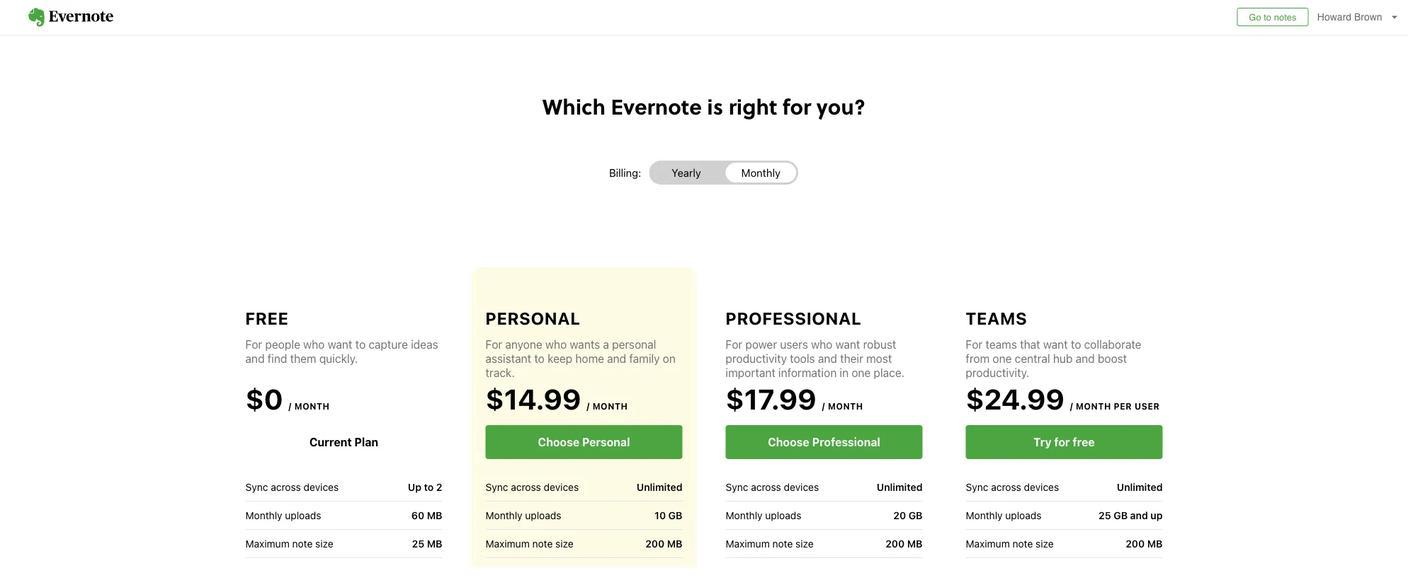 Task type: locate. For each thing, give the bounding box(es) containing it.
month
[[295, 402, 330, 412], [593, 402, 628, 412], [828, 402, 864, 412], [1076, 402, 1112, 412]]

4 maximum note size from the left
[[966, 539, 1054, 550]]

a
[[603, 338, 609, 352]]

2 choose from the left
[[768, 436, 810, 450]]

to inside "link"
[[1264, 12, 1272, 22]]

across
[[271, 482, 301, 494], [511, 482, 541, 494], [751, 482, 781, 494], [991, 482, 1022, 494]]

1 want from the left
[[328, 338, 352, 352]]

to left the keep
[[535, 353, 545, 366]]

plan
[[355, 436, 378, 450]]

month inside $24.99 / month per user
[[1076, 402, 1112, 412]]

in
[[840, 367, 849, 380]]

3 devices from the left
[[784, 482, 819, 494]]

2 gb from the left
[[909, 510, 923, 522]]

for up assistant
[[486, 338, 503, 352]]

sync across devices for 20
[[726, 482, 819, 494]]

to right go
[[1264, 12, 1272, 22]]

for inside for power users who want robust productivity tools and their most important information in one place.
[[726, 338, 743, 352]]

month up current on the bottom left of the page
[[295, 402, 330, 412]]

1 maximum from the left
[[246, 539, 290, 550]]

200 mb down 10
[[646, 539, 683, 550]]

/ inside $24.99 / month per user
[[1070, 402, 1074, 412]]

1 200 mb from the left
[[646, 539, 683, 550]]

across for 25
[[991, 482, 1022, 494]]

for up productivity on the bottom right
[[726, 338, 743, 352]]

month down in
[[828, 402, 864, 412]]

1 month from the left
[[295, 402, 330, 412]]

choose personal
[[538, 436, 630, 450]]

to up hub
[[1071, 338, 1082, 352]]

1 gb from the left
[[669, 510, 683, 522]]

gb
[[669, 510, 683, 522], [909, 510, 923, 522], [1114, 510, 1128, 522]]

3 monthly uploads from the left
[[726, 510, 802, 522]]

2 monthly uploads from the left
[[486, 510, 562, 522]]

1 choose from the left
[[538, 436, 580, 450]]

2 devices from the left
[[544, 482, 579, 494]]

who
[[303, 338, 325, 352], [546, 338, 567, 352], [811, 338, 833, 352]]

1 sync across devices from the left
[[246, 482, 339, 494]]

mb for 25 gb and up
[[1148, 539, 1163, 550]]

0 horizontal spatial choose
[[538, 436, 580, 450]]

1 sync from the left
[[246, 482, 268, 494]]

people
[[265, 338, 300, 352]]

for
[[246, 338, 262, 352], [486, 338, 503, 352], [726, 338, 743, 352], [966, 338, 983, 352]]

mb for 60 mb
[[427, 539, 443, 550]]

4 note from the left
[[1013, 539, 1033, 550]]

monthly uploads
[[246, 510, 321, 522], [486, 510, 562, 522], [726, 510, 802, 522], [966, 510, 1042, 522]]

200 mb down "up"
[[1126, 539, 1163, 550]]

for inside for anyone who wants a personal assistant to keep home and family on track.
[[486, 338, 503, 352]]

personal
[[582, 436, 630, 450]]

to left 2
[[424, 482, 434, 494]]

maximum note size
[[246, 539, 334, 550], [486, 539, 574, 550], [726, 539, 814, 550], [966, 539, 1054, 550]]

3 gb from the left
[[1114, 510, 1128, 522]]

mb down "up"
[[1148, 539, 1163, 550]]

yearly
[[672, 167, 701, 179]]

devices
[[304, 482, 339, 494], [544, 482, 579, 494], [784, 482, 819, 494], [1024, 482, 1059, 494]]

3 note from the left
[[773, 539, 793, 550]]

1 horizontal spatial want
[[836, 338, 861, 352]]

200 mb for 10 gb
[[646, 539, 683, 550]]

for
[[783, 91, 812, 121], [1055, 436, 1070, 450]]

3 200 from the left
[[1126, 539, 1145, 550]]

1 maximum note size from the left
[[246, 539, 334, 550]]

gb left "up"
[[1114, 510, 1128, 522]]

month inside $14.99 / month
[[593, 402, 628, 412]]

2 horizontal spatial who
[[811, 338, 833, 352]]

1 size from the left
[[315, 539, 334, 550]]

current
[[310, 436, 352, 450]]

maximum note size for 25
[[966, 539, 1054, 550]]

month left per
[[1076, 402, 1112, 412]]

2 maximum note size from the left
[[486, 539, 574, 550]]

/ for $14.99
[[587, 402, 590, 412]]

60
[[412, 510, 425, 522]]

60 mb
[[412, 510, 443, 522]]

month for $14.99
[[593, 402, 628, 412]]

devices for 60 mb
[[304, 482, 339, 494]]

devices down choose personal
[[544, 482, 579, 494]]

month up personal
[[593, 402, 628, 412]]

1 horizontal spatial choose
[[768, 436, 810, 450]]

mb down '60 mb'
[[427, 539, 443, 550]]

4 devices from the left
[[1024, 482, 1059, 494]]

0 horizontal spatial 200 mb
[[646, 539, 683, 550]]

sync across devices
[[246, 482, 339, 494], [486, 482, 579, 494], [726, 482, 819, 494], [966, 482, 1059, 494]]

1 horizontal spatial 200 mb
[[886, 539, 923, 550]]

2 200 mb from the left
[[886, 539, 923, 550]]

sync
[[246, 482, 268, 494], [486, 482, 508, 494], [726, 482, 749, 494], [966, 482, 989, 494]]

and right hub
[[1076, 353, 1095, 366]]

3 for from the left
[[726, 338, 743, 352]]

$0
[[246, 383, 283, 416]]

for right the right
[[783, 91, 812, 121]]

/ up try for free button
[[1070, 402, 1074, 412]]

and inside for people who want to capture ideas and find them quickly.
[[246, 353, 265, 366]]

4 maximum from the left
[[966, 539, 1010, 550]]

0 horizontal spatial gb
[[669, 510, 683, 522]]

1 horizontal spatial unlimited
[[877, 482, 923, 494]]

sync across devices for 25
[[966, 482, 1059, 494]]

free
[[246, 309, 289, 329]]

who inside for anyone who wants a personal assistant to keep home and family on track.
[[546, 338, 567, 352]]

1 horizontal spatial for
[[1055, 436, 1070, 450]]

gb right 10
[[669, 510, 683, 522]]

4 month from the left
[[1076, 402, 1112, 412]]

1 horizontal spatial 200
[[886, 539, 905, 550]]

2 who from the left
[[546, 338, 567, 352]]

devices down try
[[1024, 482, 1059, 494]]

3 sync from the left
[[726, 482, 749, 494]]

2 unlimited from the left
[[877, 482, 923, 494]]

1 horizontal spatial who
[[546, 338, 567, 352]]

choose down $14.99 / month
[[538, 436, 580, 450]]

want up hub
[[1044, 338, 1068, 352]]

monthly uploads for 10 gb
[[486, 510, 562, 522]]

0 vertical spatial 25
[[1099, 510, 1112, 522]]

200 down 10
[[646, 539, 665, 550]]

3 unlimited from the left
[[1117, 482, 1163, 494]]

4 / from the left
[[1070, 402, 1074, 412]]

25 left "up"
[[1099, 510, 1112, 522]]

one right in
[[852, 367, 871, 380]]

for right try
[[1055, 436, 1070, 450]]

monthly uploads for 25 gb and up
[[966, 510, 1042, 522]]

3 across from the left
[[751, 482, 781, 494]]

gb for 10
[[669, 510, 683, 522]]

3 size from the left
[[796, 539, 814, 550]]

important
[[726, 367, 776, 380]]

size
[[315, 539, 334, 550], [556, 539, 574, 550], [796, 539, 814, 550], [1036, 539, 1054, 550]]

and left find
[[246, 353, 265, 366]]

2 want from the left
[[836, 338, 861, 352]]

2 across from the left
[[511, 482, 541, 494]]

mb
[[427, 510, 443, 522], [427, 539, 443, 550], [667, 539, 683, 550], [908, 539, 923, 550], [1148, 539, 1163, 550]]

for for professional
[[726, 338, 743, 352]]

for for teams
[[966, 338, 983, 352]]

1 uploads from the left
[[285, 510, 321, 522]]

3 maximum note size from the left
[[726, 539, 814, 550]]

/ inside $17.99 / month
[[822, 402, 826, 412]]

who inside for people who want to capture ideas and find them quickly.
[[303, 338, 325, 352]]

one down teams
[[993, 353, 1012, 366]]

choose professional
[[768, 436, 881, 450]]

1 horizontal spatial 25
[[1099, 510, 1112, 522]]

teams
[[986, 338, 1017, 352]]

0 vertical spatial one
[[993, 353, 1012, 366]]

want inside for teams that want to collaborate from one central hub and boost productivity.
[[1044, 338, 1068, 352]]

2 note from the left
[[533, 539, 553, 550]]

25 for 25 gb and up
[[1099, 510, 1112, 522]]

for left people
[[246, 338, 262, 352]]

4 across from the left
[[991, 482, 1022, 494]]

1 horizontal spatial gb
[[909, 510, 923, 522]]

2 200 from the left
[[886, 539, 905, 550]]

month inside $0 / month
[[295, 402, 330, 412]]

uploads
[[285, 510, 321, 522], [525, 510, 562, 522], [766, 510, 802, 522], [1006, 510, 1042, 522]]

one
[[993, 353, 1012, 366], [852, 367, 871, 380]]

3 want from the left
[[1044, 338, 1068, 352]]

up
[[408, 482, 422, 494]]

for for free
[[246, 338, 262, 352]]

1 vertical spatial one
[[852, 367, 871, 380]]

200
[[646, 539, 665, 550], [886, 539, 905, 550], [1126, 539, 1145, 550]]

0 horizontal spatial one
[[852, 367, 871, 380]]

1 / from the left
[[289, 402, 292, 412]]

2 horizontal spatial 200 mb
[[1126, 539, 1163, 550]]

and down the a
[[607, 353, 627, 366]]

1 unlimited from the left
[[637, 482, 683, 494]]

want inside for people who want to capture ideas and find them quickly.
[[328, 338, 352, 352]]

go to notes
[[1249, 12, 1297, 22]]

devices down current on the bottom left of the page
[[304, 482, 339, 494]]

0 horizontal spatial unlimited
[[637, 482, 683, 494]]

who up the keep
[[546, 338, 567, 352]]

4 monthly uploads from the left
[[966, 510, 1042, 522]]

3 uploads from the left
[[766, 510, 802, 522]]

mb for 20 gb
[[908, 539, 923, 550]]

/ up "choose personal" button
[[587, 402, 590, 412]]

free
[[1073, 436, 1095, 450]]

want up the their
[[836, 338, 861, 352]]

2
[[436, 482, 443, 494]]

for inside for teams that want to collaborate from one central hub and boost productivity.
[[966, 338, 983, 352]]

/
[[289, 402, 292, 412], [587, 402, 590, 412], [822, 402, 826, 412], [1070, 402, 1074, 412]]

2 sync across devices from the left
[[486, 482, 579, 494]]

place.
[[874, 367, 905, 380]]

who up tools at the bottom of page
[[811, 338, 833, 352]]

2 horizontal spatial gb
[[1114, 510, 1128, 522]]

one inside for power users who want robust productivity tools and their most important information in one place.
[[852, 367, 871, 380]]

$14.99
[[486, 383, 581, 416]]

unlimited up 10
[[637, 482, 683, 494]]

1 monthly uploads from the left
[[246, 510, 321, 522]]

25 down 60
[[412, 539, 425, 550]]

4 size from the left
[[1036, 539, 1054, 550]]

for teams that want to collaborate from one central hub and boost productivity.
[[966, 338, 1142, 380]]

choose
[[538, 436, 580, 450], [768, 436, 810, 450]]

2 horizontal spatial want
[[1044, 338, 1068, 352]]

200 for 10
[[646, 539, 665, 550]]

and inside for power users who want robust productivity tools and their most important information in one place.
[[818, 353, 837, 366]]

3 month from the left
[[828, 402, 864, 412]]

1 vertical spatial for
[[1055, 436, 1070, 450]]

unlimited up 20
[[877, 482, 923, 494]]

for up from at right bottom
[[966, 338, 983, 352]]

2 for from the left
[[486, 338, 503, 352]]

2 horizontal spatial unlimited
[[1117, 482, 1163, 494]]

and left "up"
[[1131, 510, 1148, 522]]

200 mb
[[646, 539, 683, 550], [886, 539, 923, 550], [1126, 539, 1163, 550]]

unlimited for 25 gb and up
[[1117, 482, 1163, 494]]

200 down 20
[[886, 539, 905, 550]]

who up them
[[303, 338, 325, 352]]

month for $24.99
[[1076, 402, 1112, 412]]

devices down choose professional
[[784, 482, 819, 494]]

2 month from the left
[[593, 402, 628, 412]]

across for 10
[[511, 482, 541, 494]]

maximum for 20 gb
[[726, 539, 770, 550]]

current plan button
[[246, 426, 443, 460]]

1 vertical spatial 25
[[412, 539, 425, 550]]

user
[[1135, 402, 1160, 412]]

to up quickly.
[[355, 338, 366, 352]]

2 horizontal spatial 200
[[1126, 539, 1145, 550]]

professional
[[726, 309, 862, 329]]

/ up choose professional
[[822, 402, 826, 412]]

sync across devices down current on the bottom left of the page
[[246, 482, 339, 494]]

3 200 mb from the left
[[1126, 539, 1163, 550]]

which
[[543, 91, 606, 121]]

20
[[894, 510, 906, 522]]

2 maximum from the left
[[486, 539, 530, 550]]

sync across devices down choose personal
[[486, 482, 579, 494]]

2 sync from the left
[[486, 482, 508, 494]]

$14.99 / month
[[486, 383, 628, 416]]

for inside for people who want to capture ideas and find them quickly.
[[246, 338, 262, 352]]

sync across devices for 60
[[246, 482, 339, 494]]

0 horizontal spatial who
[[303, 338, 325, 352]]

25 gb and up
[[1099, 510, 1163, 522]]

and left the their
[[818, 353, 837, 366]]

most
[[867, 353, 892, 366]]

devices for 10 gb
[[544, 482, 579, 494]]

4 sync across devices from the left
[[966, 482, 1059, 494]]

200 mb down 20 gb
[[886, 539, 923, 550]]

4 uploads from the left
[[1006, 510, 1042, 522]]

personal
[[486, 309, 581, 329]]

unlimited
[[637, 482, 683, 494], [877, 482, 923, 494], [1117, 482, 1163, 494]]

uploads for 60 mb
[[285, 510, 321, 522]]

mb down 20 gb
[[908, 539, 923, 550]]

unlimited for 10 gb
[[637, 482, 683, 494]]

note for 20 gb
[[773, 539, 793, 550]]

evernote image
[[14, 8, 128, 27]]

note
[[292, 539, 313, 550], [533, 539, 553, 550], [773, 539, 793, 550], [1013, 539, 1033, 550]]

who inside for power users who want robust productivity tools and their most important information in one place.
[[811, 338, 833, 352]]

mb down "10 gb"
[[667, 539, 683, 550]]

gb right 20
[[909, 510, 923, 522]]

to inside for teams that want to collaborate from one central hub and boost productivity.
[[1071, 338, 1082, 352]]

200 down the 25 gb and up
[[1126, 539, 1145, 550]]

is
[[707, 91, 724, 121]]

want up quickly.
[[328, 338, 352, 352]]

25 mb
[[412, 539, 443, 550]]

3 sync across devices from the left
[[726, 482, 819, 494]]

unlimited up the 25 gb and up
[[1117, 482, 1163, 494]]

0 horizontal spatial want
[[328, 338, 352, 352]]

3 who from the left
[[811, 338, 833, 352]]

sync across devices down choose professional
[[726, 482, 819, 494]]

/ for $24.99
[[1070, 402, 1074, 412]]

3 / from the left
[[822, 402, 826, 412]]

choose down $17.99 / month
[[768, 436, 810, 450]]

1 devices from the left
[[304, 482, 339, 494]]

2 size from the left
[[556, 539, 574, 550]]

uploads for 10 gb
[[525, 510, 562, 522]]

4 sync from the left
[[966, 482, 989, 494]]

current plan
[[310, 436, 378, 450]]

2 uploads from the left
[[525, 510, 562, 522]]

maximum
[[246, 539, 290, 550], [486, 539, 530, 550], [726, 539, 770, 550], [966, 539, 1010, 550]]

3 maximum from the left
[[726, 539, 770, 550]]

4 for from the left
[[966, 338, 983, 352]]

evernote link
[[14, 0, 128, 35]]

$0 / month
[[246, 383, 330, 416]]

1 note from the left
[[292, 539, 313, 550]]

up to 2
[[408, 482, 443, 494]]

1 who from the left
[[303, 338, 325, 352]]

month inside $17.99 / month
[[828, 402, 864, 412]]

0 vertical spatial for
[[783, 91, 812, 121]]

/ inside $14.99 / month
[[587, 402, 590, 412]]

/ inside $0 / month
[[289, 402, 292, 412]]

0 horizontal spatial 200
[[646, 539, 665, 550]]

1 200 from the left
[[646, 539, 665, 550]]

1 horizontal spatial one
[[993, 353, 1012, 366]]

choose personal button
[[486, 426, 683, 460]]

which evernote is right for you?
[[543, 91, 866, 121]]

0 horizontal spatial 25
[[412, 539, 425, 550]]

1 for from the left
[[246, 338, 262, 352]]

2 / from the left
[[587, 402, 590, 412]]

1 across from the left
[[271, 482, 301, 494]]

billing:
[[609, 167, 642, 179]]

capture
[[369, 338, 408, 352]]

/ right $0
[[289, 402, 292, 412]]

sync across devices down try
[[966, 482, 1059, 494]]



Task type: vqa. For each thing, say whether or not it's contained in the screenshot.


Task type: describe. For each thing, give the bounding box(es) containing it.
20 gb
[[894, 510, 923, 522]]

monthly uploads for 20 gb
[[726, 510, 802, 522]]

productivity.
[[966, 367, 1030, 380]]

for power users who want robust productivity tools and their most important information in one place.
[[726, 338, 905, 380]]

for people who want to capture ideas and find them quickly.
[[246, 338, 438, 366]]

devices for 25 gb and up
[[1024, 482, 1059, 494]]

maximum for 10 gb
[[486, 539, 530, 550]]

howard brown
[[1318, 11, 1383, 23]]

note for 10 gb
[[533, 539, 553, 550]]

10
[[655, 510, 666, 522]]

unlimited for 20 gb
[[877, 482, 923, 494]]

10 gb
[[655, 510, 683, 522]]

/ for $0
[[289, 402, 292, 412]]

sync for 20 gb
[[726, 482, 749, 494]]

them
[[290, 353, 316, 366]]

notes
[[1275, 12, 1297, 22]]

for inside button
[[1055, 436, 1070, 450]]

sync for 10 gb
[[486, 482, 508, 494]]

anyone
[[506, 338, 543, 352]]

collaborate
[[1085, 338, 1142, 352]]

mb for 10 gb
[[667, 539, 683, 550]]

boost
[[1098, 353, 1127, 366]]

who for personal
[[546, 338, 567, 352]]

for for personal
[[486, 338, 503, 352]]

robust
[[864, 338, 897, 352]]

0 horizontal spatial for
[[783, 91, 812, 121]]

central
[[1015, 353, 1051, 366]]

gb for 20
[[909, 510, 923, 522]]

month for $17.99
[[828, 402, 864, 412]]

$17.99
[[726, 383, 817, 416]]

for anyone who wants a personal assistant to keep home and family on track.
[[486, 338, 676, 380]]

200 mb for 25 gb and up
[[1126, 539, 1163, 550]]

note for 60 mb
[[292, 539, 313, 550]]

200 for 20
[[886, 539, 905, 550]]

/ for $17.99
[[822, 402, 826, 412]]

choose for choose personal
[[538, 436, 580, 450]]

on
[[663, 353, 676, 366]]

sync for 60 mb
[[246, 482, 268, 494]]

hub
[[1054, 353, 1073, 366]]

uploads for 25 gb and up
[[1006, 510, 1042, 522]]

ideas
[[411, 338, 438, 352]]

family
[[630, 353, 660, 366]]

monthly for 10 gb
[[486, 510, 523, 522]]

maximum note size for 20
[[726, 539, 814, 550]]

home
[[576, 353, 604, 366]]

their
[[840, 353, 864, 366]]

25 for 25 mb
[[412, 539, 425, 550]]

and inside for anyone who wants a personal assistant to keep home and family on track.
[[607, 353, 627, 366]]

devices for 20 gb
[[784, 482, 819, 494]]

that
[[1020, 338, 1041, 352]]

to inside for anyone who wants a personal assistant to keep home and family on track.
[[535, 353, 545, 366]]

monthly for 60 mb
[[246, 510, 282, 522]]

howard brown link
[[1314, 0, 1409, 35]]

size for 25 gb and up
[[1036, 539, 1054, 550]]

note for 25 gb and up
[[1013, 539, 1033, 550]]

try for free button
[[966, 426, 1163, 460]]

uploads for 20 gb
[[766, 510, 802, 522]]

keep
[[548, 353, 573, 366]]

to inside for people who want to capture ideas and find them quickly.
[[355, 338, 366, 352]]

you?
[[817, 91, 866, 121]]

size for 10 gb
[[556, 539, 574, 550]]

who for free
[[303, 338, 325, 352]]

choose professional button
[[726, 426, 923, 460]]

howard
[[1318, 11, 1352, 23]]

want for free
[[328, 338, 352, 352]]

sync across devices for 10
[[486, 482, 579, 494]]

month for $0
[[295, 402, 330, 412]]

size for 60 mb
[[315, 539, 334, 550]]

go to notes link
[[1237, 8, 1309, 26]]

power
[[746, 338, 777, 352]]

assistant
[[486, 353, 532, 366]]

$24.99 / month per user
[[966, 383, 1160, 416]]

monthly uploads for 60 mb
[[246, 510, 321, 522]]

professional
[[812, 436, 881, 450]]

monthly for 20 gb
[[726, 510, 763, 522]]

wants
[[570, 338, 600, 352]]

users
[[780, 338, 808, 352]]

want inside for power users who want robust productivity tools and their most important information in one place.
[[836, 338, 861, 352]]

one inside for teams that want to collaborate from one central hub and boost productivity.
[[993, 353, 1012, 366]]

try for free
[[1034, 436, 1095, 450]]

personal
[[612, 338, 656, 352]]

200 for 25
[[1126, 539, 1145, 550]]

try
[[1034, 436, 1052, 450]]

tools
[[790, 353, 815, 366]]

across for 20
[[751, 482, 781, 494]]

size for 20 gb
[[796, 539, 814, 550]]

across for 60
[[271, 482, 301, 494]]

right
[[729, 91, 778, 121]]

evernote
[[611, 91, 702, 121]]

$24.99
[[966, 383, 1065, 416]]

maximum note size for 10
[[486, 539, 574, 550]]

sync for 25 gb and up
[[966, 482, 989, 494]]

and inside for teams that want to collaborate from one central hub and boost productivity.
[[1076, 353, 1095, 366]]

per
[[1114, 402, 1133, 412]]

brown
[[1355, 11, 1383, 23]]

track.
[[486, 367, 515, 380]]

productivity
[[726, 353, 787, 366]]

$17.99 / month
[[726, 383, 864, 416]]

teams
[[966, 309, 1028, 329]]

quickly.
[[319, 353, 358, 366]]

maximum for 25 gb and up
[[966, 539, 1010, 550]]

mb right 60
[[427, 510, 443, 522]]

gb for 25
[[1114, 510, 1128, 522]]

information
[[779, 367, 837, 380]]

from
[[966, 353, 990, 366]]

find
[[268, 353, 287, 366]]

want for teams
[[1044, 338, 1068, 352]]

choose for choose professional
[[768, 436, 810, 450]]

maximum for 60 mb
[[246, 539, 290, 550]]

200 mb for 20 gb
[[886, 539, 923, 550]]

go
[[1249, 12, 1262, 22]]

monthly for 25 gb and up
[[966, 510, 1003, 522]]

maximum note size for 60
[[246, 539, 334, 550]]

up
[[1151, 510, 1163, 522]]



